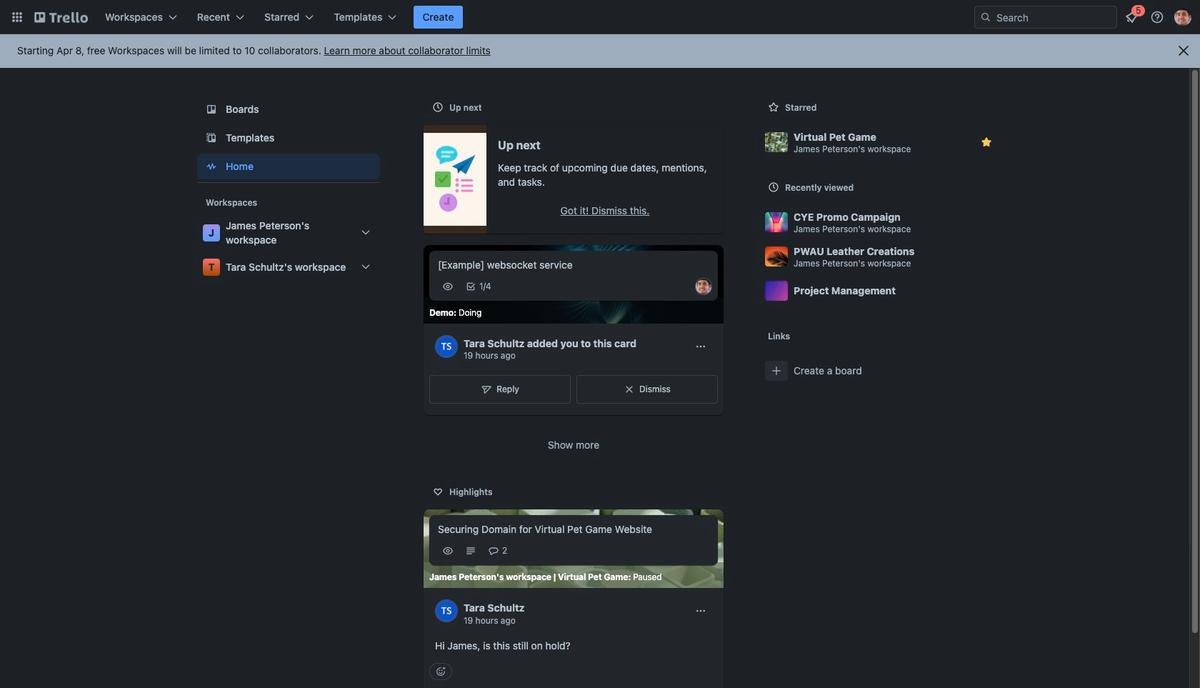 Task type: describe. For each thing, give the bounding box(es) containing it.
board image
[[203, 101, 220, 118]]

click to unstar virtual pet game. it will be removed from your starred list. image
[[980, 135, 994, 149]]

primary element
[[0, 0, 1200, 34]]

search image
[[980, 11, 992, 23]]

template board image
[[203, 129, 220, 146]]

5 notifications image
[[1123, 9, 1140, 26]]

back to home image
[[34, 6, 88, 29]]

james peterson (jamespeterson93) image
[[1175, 9, 1192, 26]]

add reaction image
[[429, 663, 452, 680]]

open information menu image
[[1150, 10, 1165, 24]]



Task type: vqa. For each thing, say whether or not it's contained in the screenshot.
3rd sm icon from the bottom
no



Task type: locate. For each thing, give the bounding box(es) containing it.
Search field
[[992, 6, 1117, 28]]

home image
[[203, 158, 220, 175]]



